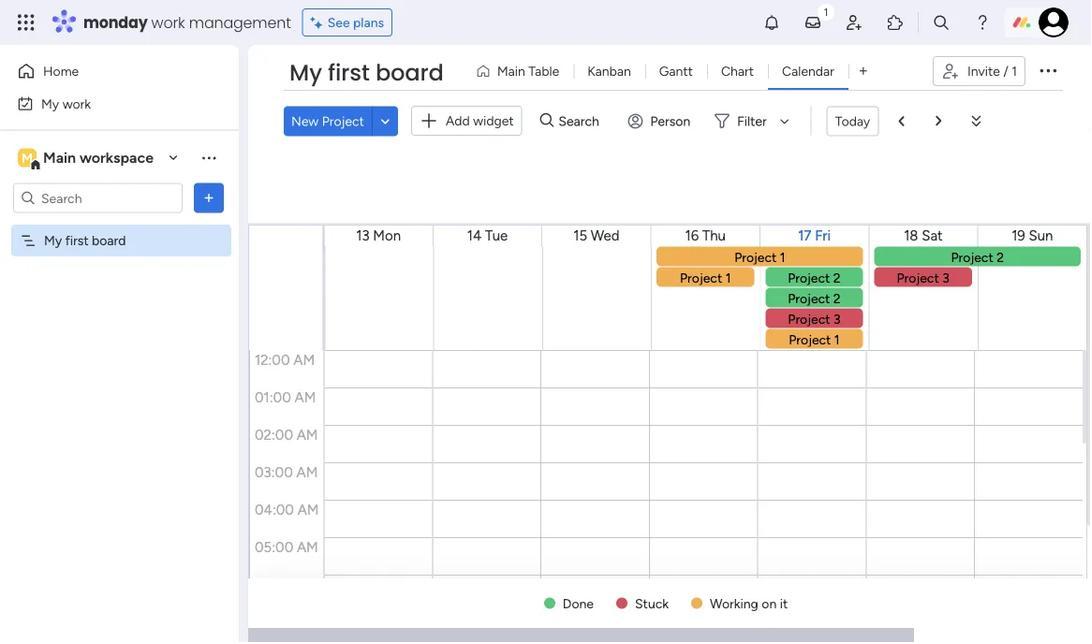 Task type: vqa. For each thing, say whether or not it's contained in the screenshot.
Not Started / 0
no



Task type: describe. For each thing, give the bounding box(es) containing it.
board inside list box
[[92, 233, 126, 249]]

05:00
[[255, 539, 293, 555]]

sun
[[1029, 227, 1053, 244]]

it
[[780, 596, 788, 612]]

05:00 am
[[255, 539, 318, 555]]

arrow down image
[[773, 110, 796, 132]]

02:00
[[255, 426, 293, 443]]

project
[[322, 113, 364, 129]]

see plans button
[[302, 8, 393, 37]]

Search in workspace field
[[39, 187, 156, 209]]

gantt
[[659, 63, 693, 79]]

workspace image
[[18, 148, 37, 168]]

03:00 am
[[255, 464, 318, 480]]

My first board field
[[285, 57, 448, 89]]

17 fri
[[798, 227, 831, 244]]

workspace
[[80, 149, 154, 167]]

plans
[[353, 15, 384, 30]]

workspace selection element
[[18, 147, 156, 171]]

table
[[529, 63, 559, 79]]

main table
[[497, 63, 559, 79]]

monday work management
[[83, 12, 291, 33]]

options image
[[1037, 59, 1059, 81]]

home button
[[11, 56, 201, 86]]

fri
[[815, 227, 831, 244]]

search everything image
[[932, 13, 951, 32]]

my inside button
[[41, 96, 59, 111]]

18 sat link
[[904, 227, 943, 244]]

16 thu
[[685, 227, 726, 244]]

done
[[563, 596, 594, 612]]

filter
[[737, 113, 767, 129]]

am for 03:00 am
[[296, 464, 318, 480]]

1 image
[[818, 1, 835, 22]]

18
[[904, 227, 918, 244]]

m
[[22, 150, 33, 166]]

notifications image
[[762, 13, 781, 32]]

am for 05:00 am
[[297, 539, 318, 555]]

03:00
[[255, 464, 293, 480]]

14
[[467, 227, 482, 244]]

13
[[356, 227, 370, 244]]

invite / 1
[[967, 63, 1017, 79]]

main for main workspace
[[43, 149, 76, 167]]

filter button
[[707, 106, 796, 136]]

15
[[573, 227, 587, 244]]

see
[[328, 15, 350, 30]]

06:00 am
[[255, 576, 318, 593]]

17
[[798, 227, 812, 244]]

am for 04:00 am
[[297, 501, 319, 518]]

my work
[[41, 96, 91, 111]]

my work button
[[11, 89, 201, 118]]

main for main table
[[497, 63, 525, 79]]

Search field
[[554, 108, 610, 134]]

add view image
[[860, 64, 867, 78]]

person button
[[620, 106, 702, 136]]

new project button
[[284, 106, 372, 136]]

gantt button
[[645, 56, 707, 86]]

invite
[[967, 63, 1000, 79]]

widget
[[473, 113, 514, 129]]

tue
[[485, 227, 508, 244]]

kanban button
[[573, 56, 645, 86]]

new
[[291, 113, 319, 129]]

board inside field
[[376, 57, 444, 89]]

mon
[[373, 227, 401, 244]]

/
[[1003, 63, 1008, 79]]

02:00 am
[[255, 426, 318, 443]]

help image
[[973, 13, 992, 32]]

16 thu link
[[685, 227, 726, 244]]

main workspace
[[43, 149, 154, 167]]

apps image
[[886, 13, 905, 32]]



Task type: locate. For each thing, give the bounding box(es) containing it.
list arrow image right today button
[[898, 115, 904, 127]]

1 vertical spatial my
[[41, 96, 59, 111]]

add
[[446, 113, 470, 129]]

1 vertical spatial my first board
[[44, 233, 126, 249]]

first up project
[[328, 57, 370, 89]]

board down search in workspace field
[[92, 233, 126, 249]]

13 mon
[[356, 227, 401, 244]]

work for my
[[62, 96, 91, 111]]

0 horizontal spatial work
[[62, 96, 91, 111]]

chart button
[[707, 56, 768, 86]]

board
[[376, 57, 444, 89], [92, 233, 126, 249]]

main left table
[[497, 63, 525, 79]]

list arrow image
[[898, 115, 904, 127], [936, 115, 942, 127]]

main inside button
[[497, 63, 525, 79]]

my first board
[[289, 57, 444, 89], [44, 233, 126, 249]]

angle down image
[[381, 114, 390, 128]]

my down search in workspace field
[[44, 233, 62, 249]]

04:00
[[255, 501, 294, 518]]

01:00
[[255, 389, 291, 406]]

0 vertical spatial work
[[151, 12, 185, 33]]

1 horizontal spatial list arrow image
[[936, 115, 942, 127]]

1 horizontal spatial board
[[376, 57, 444, 89]]

more actions image
[[967, 112, 986, 130]]

my down home
[[41, 96, 59, 111]]

06:00
[[255, 576, 293, 593]]

12:00
[[255, 351, 290, 368]]

wed
[[591, 227, 620, 244]]

first inside my first board field
[[328, 57, 370, 89]]

monday
[[83, 12, 148, 33]]

2 list arrow image from the left
[[936, 115, 942, 127]]

0 horizontal spatial board
[[92, 233, 126, 249]]

kanban
[[587, 63, 631, 79]]

work inside button
[[62, 96, 91, 111]]

today
[[835, 113, 870, 129]]

15 wed
[[573, 227, 620, 244]]

14 tue link
[[467, 227, 508, 244]]

first
[[328, 57, 370, 89], [65, 233, 89, 249]]

16
[[685, 227, 699, 244]]

first down search in workspace field
[[65, 233, 89, 249]]

19 sun
[[1012, 227, 1053, 244]]

my first board down plans
[[289, 57, 444, 89]]

my first board inside my first board list box
[[44, 233, 126, 249]]

13 mon link
[[356, 227, 401, 244]]

am
[[293, 351, 315, 368], [295, 389, 316, 406], [297, 426, 318, 443], [296, 464, 318, 480], [297, 501, 319, 518], [297, 539, 318, 555], [297, 576, 318, 593]]

my first board list box
[[0, 221, 239, 510]]

am right 01:00
[[295, 389, 316, 406]]

0 vertical spatial first
[[328, 57, 370, 89]]

am right 12:00
[[293, 351, 315, 368]]

work down home
[[62, 96, 91, 111]]

new project
[[291, 113, 364, 129]]

0 horizontal spatial main
[[43, 149, 76, 167]]

work for monday
[[151, 12, 185, 33]]

john smith image
[[1039, 7, 1069, 37]]

add widget
[[446, 113, 514, 129]]

0 horizontal spatial my first board
[[44, 233, 126, 249]]

my inside list box
[[44, 233, 62, 249]]

1 vertical spatial work
[[62, 96, 91, 111]]

2 vertical spatial my
[[44, 233, 62, 249]]

19 sun link
[[1012, 227, 1053, 244]]

today button
[[827, 106, 879, 136]]

workspace options image
[[199, 148, 218, 167]]

am for 12:00 am
[[293, 351, 315, 368]]

am right 06:00
[[297, 576, 318, 593]]

on
[[762, 596, 777, 612]]

chart
[[721, 63, 754, 79]]

list arrow image left more actions icon
[[936, 115, 942, 127]]

my inside field
[[289, 57, 322, 89]]

management
[[189, 12, 291, 33]]

19
[[1012, 227, 1025, 244]]

1 horizontal spatial work
[[151, 12, 185, 33]]

working
[[710, 596, 758, 612]]

1 horizontal spatial first
[[328, 57, 370, 89]]

main right workspace icon
[[43, 149, 76, 167]]

working on it
[[710, 596, 788, 612]]

options image
[[199, 189, 218, 207]]

my first board down search in workspace field
[[44, 233, 126, 249]]

invite members image
[[845, 13, 864, 32]]

main table button
[[468, 56, 573, 86]]

am for 02:00 am
[[297, 426, 318, 443]]

option
[[0, 224, 239, 228]]

inbox image
[[804, 13, 822, 32]]

am right 05:00
[[297, 539, 318, 555]]

04:00 am
[[255, 501, 319, 518]]

sat
[[922, 227, 943, 244]]

my first board inside my first board field
[[289, 57, 444, 89]]

18 sat
[[904, 227, 943, 244]]

v2 search image
[[540, 111, 554, 132]]

my
[[289, 57, 322, 89], [41, 96, 59, 111], [44, 233, 62, 249]]

0 vertical spatial my first board
[[289, 57, 444, 89]]

01:00 am
[[255, 389, 316, 406]]

1 vertical spatial first
[[65, 233, 89, 249]]

0 horizontal spatial first
[[65, 233, 89, 249]]

add widget button
[[411, 106, 522, 136]]

am right 03:00
[[296, 464, 318, 480]]

select product image
[[17, 13, 36, 32]]

14 tue
[[467, 227, 508, 244]]

work
[[151, 12, 185, 33], [62, 96, 91, 111]]

invite / 1 button
[[933, 56, 1026, 86]]

am right 02:00
[[297, 426, 318, 443]]

am for 06:00 am
[[297, 576, 318, 593]]

1 vertical spatial board
[[92, 233, 126, 249]]

0 vertical spatial my
[[289, 57, 322, 89]]

1 list arrow image from the left
[[898, 115, 904, 127]]

1
[[1012, 63, 1017, 79]]

stuck
[[635, 596, 669, 612]]

15 wed link
[[573, 227, 620, 244]]

12:00 am
[[255, 351, 315, 368]]

1 horizontal spatial main
[[497, 63, 525, 79]]

0 vertical spatial board
[[376, 57, 444, 89]]

main
[[497, 63, 525, 79], [43, 149, 76, 167]]

am right the 04:00
[[297, 501, 319, 518]]

1 horizontal spatial my first board
[[289, 57, 444, 89]]

person
[[650, 113, 690, 129]]

calendar
[[782, 63, 834, 79]]

main inside workspace selection element
[[43, 149, 76, 167]]

0 vertical spatial main
[[497, 63, 525, 79]]

my up new
[[289, 57, 322, 89]]

calendar button
[[768, 56, 848, 86]]

17 fri link
[[798, 227, 831, 244]]

home
[[43, 63, 79, 79]]

board up the angle down 'icon'
[[376, 57, 444, 89]]

first inside my first board list box
[[65, 233, 89, 249]]

am for 01:00 am
[[295, 389, 316, 406]]

1 vertical spatial main
[[43, 149, 76, 167]]

see plans
[[328, 15, 384, 30]]

work right monday
[[151, 12, 185, 33]]

0 horizontal spatial list arrow image
[[898, 115, 904, 127]]

thu
[[702, 227, 726, 244]]



